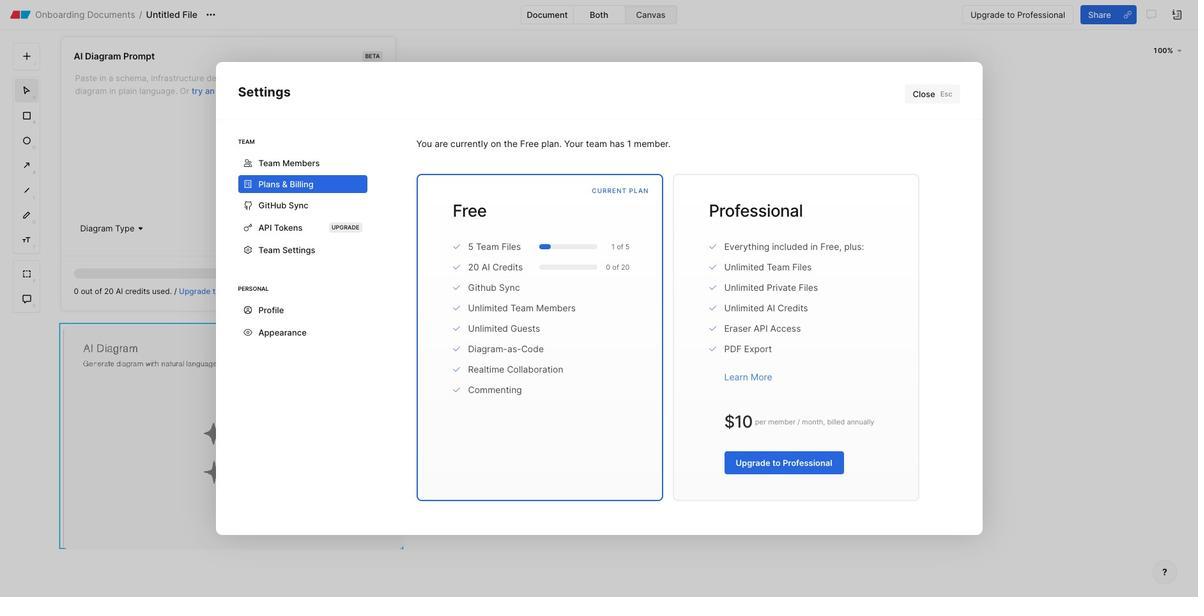 Task type: describe. For each thing, give the bounding box(es) containing it.
code
[[521, 343, 544, 354]]

of for files
[[617, 242, 624, 251]]

team
[[586, 138, 607, 149]]

team up 20 ai credits
[[476, 241, 499, 252]]

files for unlimited private files
[[799, 282, 818, 292]]

1 vertical spatial professional
[[709, 200, 803, 220]]

profile button
[[238, 301, 367, 319]]

20 ai credits
[[468, 261, 523, 272]]

100 %
[[1153, 46, 1174, 55]]

upgrade
[[332, 224, 360, 231]]

upgrade to unlimited button
[[179, 286, 256, 296]]

1 vertical spatial members
[[536, 302, 576, 313]]

access
[[771, 322, 801, 333]]

0 horizontal spatial 20
[[104, 286, 114, 296]]

1 vertical spatial /
[[174, 286, 177, 296]]

github
[[468, 282, 497, 292]]

has
[[610, 138, 625, 149]]

5 team files
[[468, 241, 521, 252]]

0 for 0 of 20
[[606, 262, 611, 271]]

appearance
[[259, 327, 307, 338]]

.
[[668, 138, 671, 149]]

1 of 5
[[612, 242, 630, 251]]

pdf export
[[725, 343, 772, 354]]

team settings button
[[238, 241, 367, 259]]

ai down onboarding documents /
[[74, 50, 83, 61]]

credits for 20 ai credits
[[493, 261, 523, 272]]

settings inside button
[[282, 245, 315, 255]]

upgrade to professional for upgrade to professional button to the right
[[971, 9, 1066, 20]]

unlimited
[[222, 286, 256, 296]]

api tokens
[[259, 222, 303, 233]]

more
[[751, 371, 773, 382]]

on
[[491, 138, 501, 149]]

diagram type button
[[74, 220, 149, 237]]

plan.
[[542, 138, 562, 149]]

unlimited for unlimited guests
[[468, 322, 508, 333]]

diagram type
[[80, 223, 135, 233]]

diagram-
[[468, 343, 508, 354]]

canvas
[[636, 10, 666, 20]]

ai down unlimited private files
[[767, 302, 775, 313]]

per
[[755, 417, 766, 426]]

eraser api access
[[725, 322, 801, 333]]

canvas button
[[625, 6, 677, 24]]

plus:
[[845, 241, 864, 252]]

%
[[1168, 46, 1174, 55]]

free inside current plan free
[[453, 200, 487, 220]]

share
[[1089, 9, 1112, 20]]

sync for github sync
[[289, 200, 309, 210]]

onboarding
[[35, 9, 85, 20]]

unlimited for unlimited ai credits
[[725, 302, 765, 313]]

unlimited team members
[[468, 302, 576, 313]]

0 of 20
[[606, 262, 630, 271]]

everything included in free, plus:
[[725, 241, 864, 252]]

used.
[[152, 286, 172, 296]]

you are currently on the free plan. your team has 1 member .
[[416, 138, 671, 149]]

collaboration
[[507, 363, 564, 374]]

0 vertical spatial 1
[[627, 138, 632, 149]]

profile
[[259, 305, 284, 315]]

learn more
[[725, 371, 773, 382]]

learn more link
[[725, 370, 902, 383]]

team settings
[[259, 245, 315, 255]]

team down api tokens
[[259, 245, 280, 255]]

1 horizontal spatial 5
[[626, 242, 630, 251]]

unlimited for unlimited team files
[[725, 261, 765, 272]]

team up guests
[[511, 302, 534, 313]]

0 vertical spatial diagram
[[85, 50, 121, 61]]

1 vertical spatial upgrade
[[179, 286, 211, 296]]

0 vertical spatial member
[[634, 138, 668, 149]]

?
[[1163, 566, 1168, 577]]

github sync button
[[238, 196, 367, 214]]

onboarding documents /
[[35, 9, 142, 20]]

billed
[[827, 417, 845, 426]]

upgrade to professional for bottom upgrade to professional button
[[736, 457, 833, 468]]

plans & billing button
[[238, 175, 367, 193]]

unlimited private files
[[725, 282, 818, 292]]

everything
[[725, 241, 770, 252]]

commenting
[[468, 384, 522, 395]]

team up private
[[767, 261, 790, 272]]

out
[[81, 286, 93, 296]]

unlimited ai credits
[[725, 302, 808, 313]]

1 horizontal spatial 20
[[468, 261, 479, 272]]

beta
[[365, 52, 380, 59]]

professional for bottom upgrade to professional button
[[783, 457, 833, 468]]

github sync
[[468, 282, 520, 292]]

github sync
[[259, 200, 309, 210]]

the
[[504, 138, 518, 149]]

team members button
[[238, 154, 367, 172]]

of for credits
[[613, 262, 619, 271]]

credits
[[125, 286, 150, 296]]

you
[[416, 138, 432, 149]]

appearance button
[[238, 322, 367, 343]]

files for unlimited team files
[[793, 261, 812, 272]]

unlimited team files
[[725, 261, 812, 272]]

github
[[259, 200, 287, 210]]

professional for upgrade to professional button to the right
[[1018, 9, 1066, 20]]

example
[[217, 86, 251, 96]]

learn
[[725, 371, 748, 382]]

personal
[[238, 285, 269, 292]]



Task type: locate. For each thing, give the bounding box(es) containing it.
1 vertical spatial files
[[793, 261, 812, 272]]

your
[[564, 138, 584, 149]]

export
[[744, 343, 772, 354]]

0 horizontal spatial upgrade to professional
[[736, 457, 833, 468]]

0 vertical spatial professional
[[1018, 9, 1066, 20]]

member right has
[[634, 138, 668, 149]]

team down example
[[238, 138, 255, 145]]

current plan free
[[453, 186, 649, 220]]

settings right an
[[238, 84, 291, 100]]

esc
[[941, 89, 953, 98]]

type
[[115, 223, 135, 233]]

sync up "unlimited team members"
[[499, 282, 520, 292]]

files down everything included in free, plus: at the top of the page
[[793, 261, 812, 272]]

credits for unlimited ai credits
[[778, 302, 808, 313]]

1 vertical spatial sync
[[499, 282, 520, 292]]

1 horizontal spatial member
[[768, 417, 796, 426]]

1 vertical spatial free
[[453, 200, 487, 220]]

1 vertical spatial api
[[754, 322, 768, 333]]

ai left credits
[[116, 286, 123, 296]]

as-
[[508, 343, 521, 354]]

0 vertical spatial files
[[502, 241, 521, 252]]

realtime collaboration
[[468, 363, 564, 374]]

files for 5 team files
[[502, 241, 521, 252]]

unlimited for unlimited private files
[[725, 282, 765, 292]]

100
[[1153, 46, 1168, 55]]

guests
[[511, 322, 540, 333]]

files up 20 ai credits
[[502, 241, 521, 252]]

members up guests
[[536, 302, 576, 313]]

20 down 1 of 5
[[621, 262, 630, 271]]

close
[[913, 89, 936, 99]]

0 vertical spatial sync
[[289, 200, 309, 210]]

0 vertical spatial api
[[259, 222, 272, 233]]

diagram inside diagram type button
[[80, 223, 113, 233]]

0 horizontal spatial upgrade
[[179, 286, 211, 296]]

files
[[502, 241, 521, 252], [793, 261, 812, 272], [799, 282, 818, 292]]

0 horizontal spatial members
[[282, 158, 320, 168]]

members up billing
[[282, 158, 320, 168]]

of up 0 of 20
[[617, 242, 624, 251]]

1 vertical spatial credits
[[778, 302, 808, 313]]

0 vertical spatial free
[[520, 138, 539, 149]]

ai
[[74, 50, 83, 61], [482, 261, 490, 272], [116, 286, 123, 296], [767, 302, 775, 313]]

unlimited up diagram-
[[468, 322, 508, 333]]

1 vertical spatial of
[[613, 262, 619, 271]]

1 horizontal spatial api
[[754, 322, 768, 333]]

unlimited down the "everything"
[[725, 261, 765, 272]]

both
[[590, 10, 609, 20]]

eraser
[[725, 322, 751, 333]]

unlimited for unlimited team members
[[468, 302, 508, 313]]

plan
[[629, 186, 649, 194]]

1 up 0 of 20
[[612, 242, 615, 251]]

try
[[192, 86, 203, 96]]

unlimited guests
[[468, 322, 540, 333]]

0 horizontal spatial sync
[[289, 200, 309, 210]]

1 vertical spatial 1
[[612, 242, 615, 251]]

member inside $10 per member / month, billed annually
[[768, 417, 796, 426]]

1 horizontal spatial to
[[773, 457, 781, 468]]

member
[[634, 138, 668, 149], [768, 417, 796, 426]]

upgrade to professional
[[971, 9, 1066, 20], [736, 457, 833, 468]]

0 vertical spatial of
[[617, 242, 624, 251]]

1 vertical spatial upgrade to professional button
[[725, 451, 844, 474]]

try an example
[[192, 86, 251, 96]]

0 vertical spatial settings
[[238, 84, 291, 100]]

currently
[[451, 138, 488, 149]]

month,
[[802, 417, 825, 426]]

1 vertical spatial member
[[768, 417, 796, 426]]

diagram-as-code
[[468, 343, 544, 354]]

2 horizontal spatial /
[[798, 417, 800, 426]]

close esc
[[913, 89, 953, 99]]

1 horizontal spatial sync
[[499, 282, 520, 292]]

1 right has
[[627, 138, 632, 149]]

0 horizontal spatial 1
[[612, 242, 615, 251]]

tokens
[[274, 222, 303, 233]]

professional up the "everything"
[[709, 200, 803, 220]]

0 horizontal spatial 5
[[468, 241, 474, 252]]

/ right the documents
[[139, 9, 142, 20]]

0 out of 20 ai credits used. / upgrade to unlimited
[[74, 286, 256, 296]]

documents
[[87, 9, 135, 20]]

both button
[[574, 6, 625, 24]]

ai up github on the left top of the page
[[482, 261, 490, 272]]

1 vertical spatial 0
[[74, 286, 79, 296]]

credits
[[493, 261, 523, 272], [778, 302, 808, 313]]

in
[[811, 241, 818, 252]]

current
[[592, 186, 627, 194]]

/ inside $10 per member / month, billed annually
[[798, 417, 800, 426]]

upgrade to professional button
[[963, 5, 1074, 24], [725, 451, 844, 474]]

api
[[259, 222, 272, 233], [754, 322, 768, 333]]

unlimited up eraser at the right bottom of the page
[[725, 302, 765, 313]]

upgrade for bottom upgrade to professional button
[[736, 457, 771, 468]]

team members
[[259, 158, 320, 168]]

1 vertical spatial to
[[213, 286, 220, 296]]

None text field
[[74, 70, 383, 211]]

settings down the tokens
[[282, 245, 315, 255]]

/
[[139, 9, 142, 20], [174, 286, 177, 296], [798, 417, 800, 426]]

private
[[767, 282, 796, 292]]

annually
[[847, 417, 875, 426]]

diagram left prompt
[[85, 50, 121, 61]]

document
[[527, 10, 568, 20]]

of down 1 of 5
[[613, 262, 619, 271]]

1 horizontal spatial /
[[174, 286, 177, 296]]

prompt
[[123, 50, 155, 61]]

sync for github sync
[[499, 282, 520, 292]]

0 horizontal spatial credits
[[493, 261, 523, 272]]

0 vertical spatial to
[[1007, 9, 1015, 20]]

credits down 5 team files
[[493, 261, 523, 272]]

0 for 0 out of 20 ai credits used. / upgrade to unlimited
[[74, 286, 79, 296]]

1 vertical spatial upgrade to professional
[[736, 457, 833, 468]]

0 horizontal spatial free
[[453, 200, 487, 220]]

2 vertical spatial professional
[[783, 457, 833, 468]]

$10
[[725, 411, 753, 431]]

members inside button
[[282, 158, 320, 168]]

free right the
[[520, 138, 539, 149]]

/ left month,
[[798, 417, 800, 426]]

0 vertical spatial /
[[139, 9, 142, 20]]

2 horizontal spatial to
[[1007, 9, 1015, 20]]

free up 5 team files
[[453, 200, 487, 220]]

1 horizontal spatial free
[[520, 138, 539, 149]]

1 horizontal spatial credits
[[778, 302, 808, 313]]

1 horizontal spatial 0
[[606, 262, 611, 271]]

0 vertical spatial 0
[[606, 262, 611, 271]]

0 horizontal spatial to
[[213, 286, 220, 296]]

professional down month,
[[783, 457, 833, 468]]

share button
[[1081, 5, 1119, 24], [1081, 5, 1119, 24]]

ai diagram prompt
[[74, 50, 155, 61]]

team up the plans
[[259, 158, 280, 168]]

/ right used.
[[174, 286, 177, 296]]

free,
[[821, 241, 842, 252]]

$10 per member / month, billed annually
[[725, 411, 875, 431]]

0 horizontal spatial 0
[[74, 286, 79, 296]]

api up export
[[754, 322, 768, 333]]

sync inside github sync 'button'
[[289, 200, 309, 210]]

1 horizontal spatial 1
[[627, 138, 632, 149]]

to for upgrade to professional button to the right
[[1007, 9, 1015, 20]]

1 vertical spatial diagram
[[80, 223, 113, 233]]

free
[[520, 138, 539, 149], [453, 200, 487, 220]]

20
[[468, 261, 479, 272], [621, 262, 630, 271], [104, 286, 114, 296]]

2 vertical spatial to
[[773, 457, 781, 468]]

0 vertical spatial upgrade to professional
[[971, 9, 1066, 20]]

member right per in the right of the page
[[768, 417, 796, 426]]

billing
[[290, 179, 314, 189]]

1 horizontal spatial members
[[536, 302, 576, 313]]

0 vertical spatial upgrade
[[971, 9, 1005, 20]]

plans
[[259, 179, 280, 189]]

of
[[617, 242, 624, 251], [613, 262, 619, 271], [95, 286, 102, 296]]

1 horizontal spatial upgrade to professional
[[971, 9, 1066, 20]]

0 vertical spatial credits
[[493, 261, 523, 272]]

5 up 0 of 20
[[626, 242, 630, 251]]

professional left the "share"
[[1018, 9, 1066, 20]]

2 vertical spatial of
[[95, 286, 102, 296]]

0 horizontal spatial upgrade to professional button
[[725, 451, 844, 474]]

included
[[772, 241, 808, 252]]

professional
[[1018, 9, 1066, 20], [709, 200, 803, 220], [783, 457, 833, 468]]

20 up github on the left top of the page
[[468, 261, 479, 272]]

unlimited up unlimited ai credits
[[725, 282, 765, 292]]

of right out
[[95, 286, 102, 296]]

credits up access
[[778, 302, 808, 313]]

upgrade
[[971, 9, 1005, 20], [179, 286, 211, 296], [736, 457, 771, 468]]

diagram left type
[[80, 223, 113, 233]]

2 vertical spatial upgrade
[[736, 457, 771, 468]]

an
[[205, 86, 215, 96]]

0 vertical spatial upgrade to professional button
[[963, 5, 1074, 24]]

diagram
[[85, 50, 121, 61], [80, 223, 113, 233]]

2 vertical spatial /
[[798, 417, 800, 426]]

0 horizontal spatial member
[[634, 138, 668, 149]]

5
[[468, 241, 474, 252], [626, 242, 630, 251]]

2 vertical spatial files
[[799, 282, 818, 292]]

to for bottom upgrade to professional button
[[773, 457, 781, 468]]

0 horizontal spatial /
[[139, 9, 142, 20]]

are
[[435, 138, 448, 149]]

0 vertical spatial members
[[282, 158, 320, 168]]

sync down billing
[[289, 200, 309, 210]]

2 horizontal spatial upgrade
[[971, 9, 1005, 20]]

upgrade for upgrade to professional button to the right
[[971, 9, 1005, 20]]

1 horizontal spatial upgrade to professional button
[[963, 5, 1074, 24]]

&
[[282, 179, 288, 189]]

1 horizontal spatial upgrade
[[736, 457, 771, 468]]

1 vertical spatial settings
[[282, 245, 315, 255]]

plans & billing
[[259, 179, 314, 189]]

5 up 20 ai credits
[[468, 241, 474, 252]]

0 horizontal spatial api
[[259, 222, 272, 233]]

api left the tokens
[[259, 222, 272, 233]]

document button
[[522, 6, 573, 24]]

20 right out
[[104, 286, 114, 296]]

files right private
[[799, 282, 818, 292]]

unlimited down github on the left top of the page
[[468, 302, 508, 313]]

2 horizontal spatial 20
[[621, 262, 630, 271]]

pdf
[[725, 343, 742, 354]]



Task type: vqa. For each thing, say whether or not it's contained in the screenshot.
'Search' text box
no



